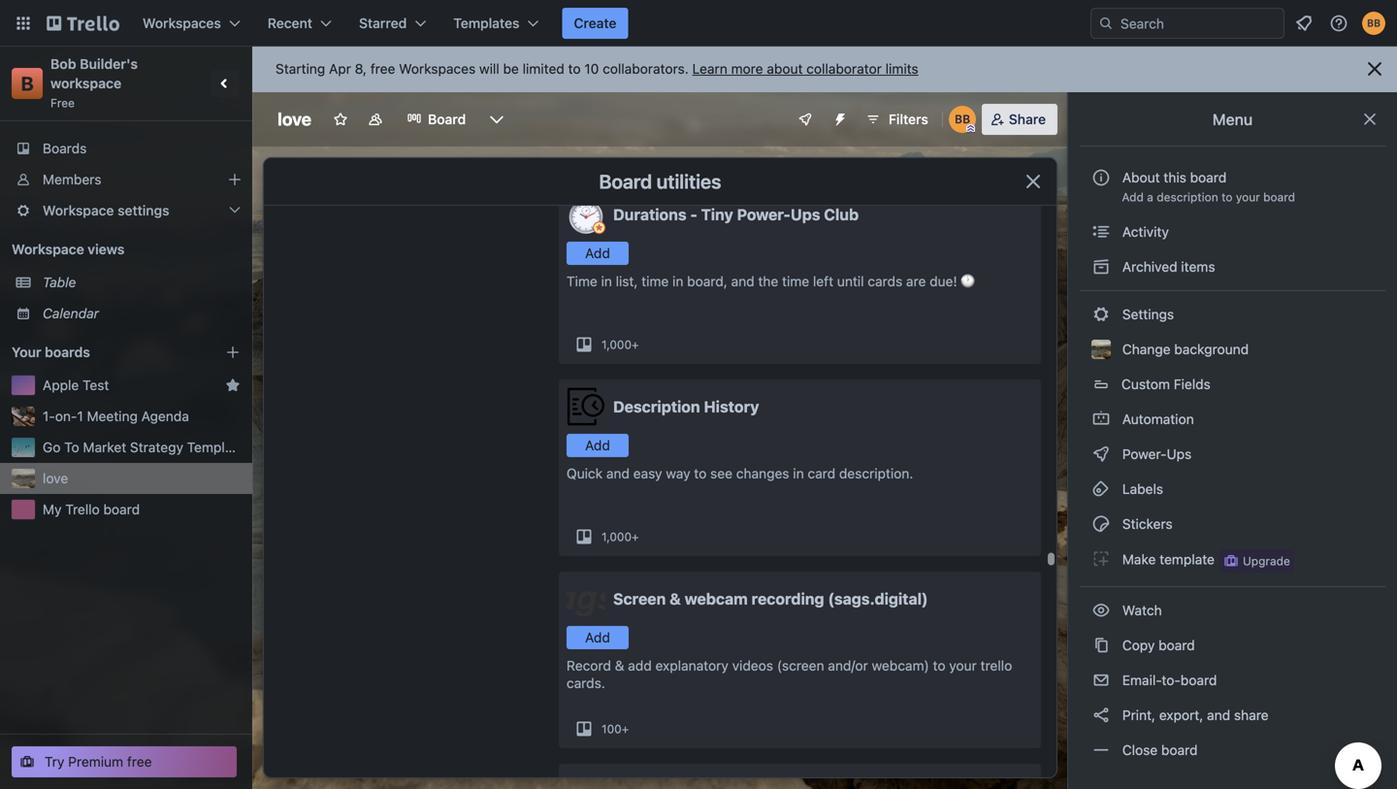 Task type: vqa. For each thing, say whether or not it's contained in the screenshot.
Customize views image
yes



Task type: locate. For each thing, give the bounding box(es) containing it.
sm image for print, export, and share
[[1092, 706, 1112, 725]]

sm image inside email-to-board link
[[1092, 671, 1112, 690]]

sm image inside the 'close board' link
[[1092, 741, 1112, 760]]

1 horizontal spatial &
[[670, 590, 681, 608]]

2 vertical spatial add button
[[567, 626, 629, 649]]

to left see
[[695, 466, 707, 482]]

board
[[428, 111, 466, 127], [599, 170, 653, 193]]

background
[[1175, 341, 1250, 357]]

workspace up table
[[12, 241, 84, 257]]

add for description history
[[586, 437, 611, 453]]

ups left club
[[791, 205, 821, 224]]

archived
[[1123, 259, 1178, 275]]

(screen
[[777, 658, 825, 674]]

1 horizontal spatial love
[[278, 109, 312, 130]]

+ up screen
[[632, 530, 639, 544]]

to inside about this board add a description to your board
[[1222, 190, 1233, 204]]

email-to-board link
[[1081, 665, 1386, 696]]

way
[[666, 466, 691, 482]]

premium
[[68, 754, 123, 770]]

ups
[[791, 205, 821, 224], [1167, 446, 1192, 462]]

power ups image
[[798, 112, 814, 127]]

this member is an admin of this board. image
[[967, 124, 975, 133]]

+ down list,
[[632, 338, 639, 351]]

views
[[88, 241, 125, 257]]

0 vertical spatial workspace
[[43, 202, 114, 218]]

9 sm image from the top
[[1092, 671, 1112, 690]]

1,000 + down list,
[[602, 338, 639, 351]]

1 vertical spatial workspace
[[12, 241, 84, 257]]

1,000
[[602, 338, 632, 351], [602, 530, 632, 544]]

0 vertical spatial 1,000 +
[[602, 338, 639, 351]]

bob builder's workspace free
[[50, 56, 141, 110]]

to right webcam) on the right bottom of the page
[[934, 658, 946, 674]]

time
[[642, 273, 669, 289], [783, 273, 810, 289]]

2 add button from the top
[[567, 434, 629, 457]]

share
[[1235, 707, 1269, 723]]

sm image left activity at the top
[[1092, 222, 1112, 242]]

0 horizontal spatial your
[[950, 658, 977, 674]]

0 vertical spatial and
[[732, 273, 755, 289]]

add button up record
[[567, 626, 629, 649]]

change background
[[1119, 341, 1250, 357]]

add button up quick
[[567, 434, 629, 457]]

watch
[[1119, 602, 1166, 618]]

boards link
[[0, 133, 252, 164]]

2 horizontal spatial in
[[793, 466, 804, 482]]

0 vertical spatial +
[[632, 338, 639, 351]]

Board name text field
[[268, 104, 321, 135]]

templates
[[454, 15, 520, 31]]

0 notifications image
[[1293, 12, 1316, 35]]

sm image left close
[[1092, 741, 1112, 760]]

workspaces up workspace navigation collapse icon
[[143, 15, 221, 31]]

0 vertical spatial sm image
[[1092, 445, 1112, 464]]

2 vertical spatial +
[[622, 722, 629, 736]]

3 add button from the top
[[567, 626, 629, 649]]

workspaces up board link
[[399, 61, 476, 77]]

explanatory
[[656, 658, 729, 674]]

board inside the 'close board' link
[[1162, 742, 1199, 758]]

sm image inside stickers link
[[1092, 515, 1112, 534]]

2 1,000 + from the top
[[602, 530, 639, 544]]

power-
[[737, 205, 791, 224], [1123, 446, 1167, 462]]

sm image for archived items
[[1092, 257, 1112, 277]]

1 horizontal spatial board
[[599, 170, 653, 193]]

in left list,
[[601, 273, 612, 289]]

1-on-1 meeting agenda
[[43, 408, 189, 424]]

sm image for automation
[[1092, 410, 1112, 429]]

about
[[767, 61, 803, 77]]

0 horizontal spatial ups
[[791, 205, 821, 224]]

board up print, export, and share
[[1181, 672, 1218, 688]]

ups down automation
[[1167, 446, 1192, 462]]

stickers
[[1119, 516, 1173, 532]]

sm image left settings
[[1092, 305, 1112, 324]]

add button for screen
[[567, 626, 629, 649]]

2 time from the left
[[783, 273, 810, 289]]

sm image inside archived items link
[[1092, 257, 1112, 277]]

power- up labels
[[1123, 446, 1167, 462]]

and left easy at the left bottom of the page
[[607, 466, 630, 482]]

0 vertical spatial free
[[371, 61, 395, 77]]

100 +
[[602, 722, 629, 736]]

8 sm image from the top
[[1092, 601, 1112, 620]]

0 horizontal spatial workspaces
[[143, 15, 221, 31]]

🕐
[[962, 273, 975, 289]]

history
[[704, 398, 760, 416]]

card
[[808, 466, 836, 482]]

the
[[759, 273, 779, 289]]

board down 'export,'
[[1162, 742, 1199, 758]]

sm image left labels
[[1092, 480, 1112, 499]]

0 vertical spatial workspaces
[[143, 15, 221, 31]]

0 horizontal spatial and
[[607, 466, 630, 482]]

sm image left print,
[[1092, 706, 1112, 725]]

workspaces inside dropdown button
[[143, 15, 221, 31]]

sm image inside labels link
[[1092, 480, 1112, 499]]

print,
[[1123, 707, 1156, 723]]

print, export, and share
[[1119, 707, 1269, 723]]

automation
[[1119, 411, 1195, 427]]

1 vertical spatial workspaces
[[399, 61, 476, 77]]

board up description
[[1191, 169, 1227, 185]]

sm image inside watch link
[[1092, 601, 1112, 620]]

0 vertical spatial add button
[[567, 242, 629, 265]]

free right premium
[[127, 754, 152, 770]]

sm image inside power-ups link
[[1092, 445, 1112, 464]]

time right the the
[[783, 273, 810, 289]]

1 sm image from the top
[[1092, 222, 1112, 242]]

sm image
[[1092, 445, 1112, 464], [1092, 636, 1112, 655], [1092, 706, 1112, 725]]

to left the 10
[[569, 61, 581, 77]]

add left a
[[1123, 190, 1144, 204]]

0 horizontal spatial board
[[428, 111, 466, 127]]

market
[[83, 439, 126, 455]]

1 add button from the top
[[567, 242, 629, 265]]

will
[[480, 61, 500, 77]]

1 horizontal spatial and
[[732, 273, 755, 289]]

1 horizontal spatial workspaces
[[399, 61, 476, 77]]

add up record
[[586, 630, 611, 646]]

sm image
[[1092, 222, 1112, 242], [1092, 257, 1112, 277], [1092, 305, 1112, 324], [1092, 410, 1112, 429], [1092, 480, 1112, 499], [1092, 515, 1112, 534], [1092, 549, 1112, 569], [1092, 601, 1112, 620], [1092, 671, 1112, 690], [1092, 741, 1112, 760]]

1 vertical spatial 1,000 +
[[602, 530, 639, 544]]

& right screen
[[670, 590, 681, 608]]

close board link
[[1081, 735, 1386, 766]]

2 sm image from the top
[[1092, 257, 1112, 277]]

archived items
[[1119, 259, 1216, 275]]

sm image left email-
[[1092, 671, 1112, 690]]

1 vertical spatial add button
[[567, 434, 629, 457]]

tiny
[[702, 205, 734, 224]]

2 sm image from the top
[[1092, 636, 1112, 655]]

sm image inside settings link
[[1092, 305, 1112, 324]]

your left trello
[[950, 658, 977, 674]]

sm image left watch
[[1092, 601, 1112, 620]]

sm image for activity
[[1092, 222, 1112, 242]]

custom fields button
[[1081, 369, 1386, 400]]

1,000 up screen
[[602, 530, 632, 544]]

board up durations
[[599, 170, 653, 193]]

my trello board
[[43, 501, 140, 517]]

1 vertical spatial free
[[127, 754, 152, 770]]

1 vertical spatial &
[[615, 658, 625, 674]]

1 vertical spatial your
[[950, 658, 977, 674]]

1,000 down list,
[[602, 338, 632, 351]]

0 horizontal spatial time
[[642, 273, 669, 289]]

free right the 8,
[[371, 61, 395, 77]]

until
[[838, 273, 865, 289]]

1 horizontal spatial ups
[[1167, 446, 1192, 462]]

1 sm image from the top
[[1092, 445, 1112, 464]]

to inside record & add explanatory videos (screen and/or webcam) to your trello cards.
[[934, 658, 946, 674]]

board left customize views icon
[[428, 111, 466, 127]]

bob builder (bobbuilder40) image
[[1363, 12, 1386, 35]]

calendar link
[[43, 304, 241, 323]]

your up activity 'link'
[[1237, 190, 1261, 204]]

0 vertical spatial your
[[1237, 190, 1261, 204]]

+ down add
[[622, 722, 629, 736]]

in left card
[[793, 466, 804, 482]]

love up my
[[43, 470, 68, 486]]

2 vertical spatial and
[[1208, 707, 1231, 723]]

about
[[1123, 169, 1161, 185]]

1-on-1 meeting agenda link
[[43, 407, 241, 426]]

1,000 +
[[602, 338, 639, 351], [602, 530, 639, 544]]

items
[[1182, 259, 1216, 275]]

custom
[[1122, 376, 1171, 392]]

your inside record & add explanatory videos (screen and/or webcam) to your trello cards.
[[950, 658, 977, 674]]

love
[[278, 109, 312, 130], [43, 470, 68, 486]]

board for board utilities
[[599, 170, 653, 193]]

1 horizontal spatial time
[[783, 273, 810, 289]]

sm image left archived on the top right of the page
[[1092, 257, 1112, 277]]

workspace
[[43, 202, 114, 218], [12, 241, 84, 257]]

sm image left the make
[[1092, 549, 1112, 569]]

3 sm image from the top
[[1092, 706, 1112, 725]]

0 horizontal spatial &
[[615, 658, 625, 674]]

add for screen & webcam recording (sags.digital)
[[586, 630, 611, 646]]

0 vertical spatial board
[[428, 111, 466, 127]]

& for screen
[[670, 590, 681, 608]]

and left share
[[1208, 707, 1231, 723]]

-
[[691, 205, 698, 224]]

add inside about this board add a description to your board
[[1123, 190, 1144, 204]]

1,000 + up screen
[[602, 530, 639, 544]]

add up time
[[586, 245, 611, 261]]

board down the love link
[[103, 501, 140, 517]]

to
[[569, 61, 581, 77], [1222, 190, 1233, 204], [695, 466, 707, 482], [934, 658, 946, 674]]

1 vertical spatial power-
[[1123, 446, 1167, 462]]

cards.
[[567, 675, 606, 691]]

1-
[[43, 408, 55, 424]]

sm image left copy
[[1092, 636, 1112, 655]]

0 vertical spatial 1,000
[[602, 338, 632, 351]]

6 sm image from the top
[[1092, 515, 1112, 534]]

to-
[[1163, 672, 1181, 688]]

recording
[[752, 590, 825, 608]]

workspace visible image
[[368, 112, 384, 127]]

0 horizontal spatial free
[[127, 754, 152, 770]]

1,000 + for durations - tiny power-ups club
[[602, 338, 639, 351]]

email-to-board
[[1119, 672, 1218, 688]]

0 horizontal spatial power-
[[737, 205, 791, 224]]

workspace inside popup button
[[43, 202, 114, 218]]

4 sm image from the top
[[1092, 410, 1112, 429]]

&
[[670, 590, 681, 608], [615, 658, 625, 674]]

add button up time
[[567, 242, 629, 265]]

3 sm image from the top
[[1092, 305, 1112, 324]]

add button for durations
[[567, 242, 629, 265]]

b
[[21, 72, 34, 95]]

0 vertical spatial &
[[670, 590, 681, 608]]

1 1,000 from the top
[[602, 338, 632, 351]]

2 1,000 from the top
[[602, 530, 632, 544]]

b link
[[12, 68, 43, 99]]

1 vertical spatial sm image
[[1092, 636, 1112, 655]]

and left the the
[[732, 273, 755, 289]]

1 horizontal spatial your
[[1237, 190, 1261, 204]]

add up quick
[[586, 437, 611, 453]]

5 sm image from the top
[[1092, 480, 1112, 499]]

1
[[77, 408, 83, 424]]

2 vertical spatial sm image
[[1092, 706, 1112, 725]]

1 vertical spatial board
[[599, 170, 653, 193]]

0 horizontal spatial love
[[43, 470, 68, 486]]

archived items link
[[1081, 251, 1386, 283]]

make template
[[1119, 552, 1215, 568]]

workspace navigation collapse icon image
[[212, 70, 239, 97]]

1 vertical spatial ups
[[1167, 446, 1192, 462]]

sm image inside activity 'link'
[[1092, 222, 1112, 242]]

boards
[[45, 344, 90, 360]]

time right list,
[[642, 273, 669, 289]]

sm image left automation
[[1092, 410, 1112, 429]]

record
[[567, 658, 611, 674]]

sm image inside copy board 'link'
[[1092, 636, 1112, 655]]

7 sm image from the top
[[1092, 549, 1112, 569]]

love left "star or unstar board" icon
[[278, 109, 312, 130]]

0 vertical spatial love
[[278, 109, 312, 130]]

sm image inside print, export, and share link
[[1092, 706, 1112, 725]]

& left add
[[615, 658, 625, 674]]

to up activity 'link'
[[1222, 190, 1233, 204]]

change
[[1123, 341, 1171, 357]]

apr
[[329, 61, 351, 77]]

close
[[1123, 742, 1158, 758]]

board,
[[688, 273, 728, 289]]

1 vertical spatial 1,000
[[602, 530, 632, 544]]

star or unstar board image
[[333, 112, 349, 127]]

& inside record & add explanatory videos (screen and/or webcam) to your trello cards.
[[615, 658, 625, 674]]

10 sm image from the top
[[1092, 741, 1112, 760]]

about this board add a description to your board
[[1123, 169, 1296, 204]]

strategy
[[130, 439, 183, 455]]

workspace for workspace settings
[[43, 202, 114, 218]]

sm image for watch
[[1092, 601, 1112, 620]]

apple test
[[43, 377, 109, 393]]

print, export, and share link
[[1081, 700, 1386, 731]]

and
[[732, 273, 755, 289], [607, 466, 630, 482], [1208, 707, 1231, 723]]

power- right tiny
[[737, 205, 791, 224]]

utilities
[[657, 170, 722, 193]]

sm image for close board
[[1092, 741, 1112, 760]]

back to home image
[[47, 8, 119, 39]]

love link
[[43, 469, 241, 488]]

sm image inside automation link
[[1092, 410, 1112, 429]]

0 vertical spatial power-
[[737, 205, 791, 224]]

primary element
[[0, 0, 1398, 47]]

sm image for stickers
[[1092, 515, 1112, 534]]

board up 'to-'
[[1159, 637, 1196, 653]]

1 1,000 + from the top
[[602, 338, 639, 351]]

your inside about this board add a description to your board
[[1237, 190, 1261, 204]]

sm image left stickers
[[1092, 515, 1112, 534]]

0 horizontal spatial in
[[601, 273, 612, 289]]

workspace down members
[[43, 202, 114, 218]]

copy board link
[[1081, 630, 1386, 661]]

in left board,
[[673, 273, 684, 289]]

2 horizontal spatial and
[[1208, 707, 1231, 723]]

sm image left power-ups
[[1092, 445, 1112, 464]]

durations
[[614, 205, 687, 224]]

limited
[[523, 61, 565, 77]]

menu
[[1213, 110, 1253, 129]]



Task type: describe. For each thing, give the bounding box(es) containing it.
calendar
[[43, 305, 99, 321]]

(sags.digital)
[[828, 590, 929, 608]]

create button
[[563, 8, 629, 39]]

meeting
[[87, 408, 138, 424]]

1 horizontal spatial power-
[[1123, 446, 1167, 462]]

template
[[187, 439, 245, 455]]

fields
[[1174, 376, 1211, 392]]

8,
[[355, 61, 367, 77]]

& for record
[[615, 658, 625, 674]]

sm image for email-to-board
[[1092, 671, 1112, 690]]

create
[[574, 15, 617, 31]]

webcam
[[685, 590, 748, 608]]

time in list, time in board, and the time left until cards are due! 🕐
[[567, 273, 975, 289]]

apple
[[43, 377, 79, 393]]

labels
[[1119, 481, 1164, 497]]

100
[[602, 722, 622, 736]]

stickers link
[[1081, 509, 1386, 540]]

add for durations - tiny power-ups club
[[586, 245, 611, 261]]

board link
[[395, 104, 478, 135]]

customize views image
[[488, 110, 507, 129]]

share
[[1009, 111, 1047, 127]]

starred
[[359, 15, 407, 31]]

description.
[[840, 466, 914, 482]]

changes
[[737, 466, 790, 482]]

my trello board link
[[43, 500, 241, 519]]

bob builder (bobbuilder40) image
[[949, 106, 976, 133]]

easy
[[634, 466, 663, 482]]

to
[[64, 439, 79, 455]]

board utilities
[[599, 170, 722, 193]]

go
[[43, 439, 61, 455]]

table link
[[43, 273, 241, 292]]

are
[[907, 273, 927, 289]]

workspace
[[50, 75, 122, 91]]

your boards with 5 items element
[[12, 341, 196, 364]]

recent
[[268, 15, 313, 31]]

members link
[[0, 164, 252, 195]]

copy
[[1123, 637, 1156, 653]]

agenda
[[141, 408, 189, 424]]

1 time from the left
[[642, 273, 669, 289]]

1 vertical spatial love
[[43, 470, 68, 486]]

workspace for workspace views
[[12, 241, 84, 257]]

builder's
[[80, 56, 138, 72]]

workspace settings button
[[0, 195, 252, 226]]

club
[[825, 205, 859, 224]]

settings
[[1119, 306, 1175, 322]]

settings
[[118, 202, 169, 218]]

+ for webcam
[[622, 722, 629, 736]]

Search field
[[1115, 9, 1284, 38]]

+ for tiny
[[632, 338, 639, 351]]

add button for description
[[567, 434, 629, 457]]

starred button
[[348, 8, 438, 39]]

filters
[[889, 111, 929, 127]]

more
[[732, 61, 764, 77]]

add board image
[[225, 345, 241, 360]]

templates button
[[442, 8, 551, 39]]

durations - tiny power-ups club
[[614, 205, 859, 224]]

1 horizontal spatial in
[[673, 273, 684, 289]]

board inside 'my trello board' link
[[103, 501, 140, 517]]

on-
[[55, 408, 77, 424]]

workspaces button
[[131, 8, 252, 39]]

board inside email-to-board link
[[1181, 672, 1218, 688]]

collaborators.
[[603, 61, 689, 77]]

power-ups
[[1119, 446, 1196, 462]]

and/or
[[828, 658, 869, 674]]

sm image for power-ups
[[1092, 445, 1112, 464]]

description
[[1157, 190, 1219, 204]]

open information menu image
[[1330, 14, 1349, 33]]

cards
[[868, 273, 903, 289]]

try premium free button
[[12, 747, 237, 778]]

starred icon image
[[225, 378, 241, 393]]

search image
[[1099, 16, 1115, 31]]

change background link
[[1081, 334, 1386, 365]]

template
[[1160, 552, 1215, 568]]

description history
[[614, 398, 760, 416]]

go to market strategy template
[[43, 439, 245, 455]]

free
[[50, 96, 75, 110]]

learn
[[693, 61, 728, 77]]

see
[[711, 466, 733, 482]]

starting apr 8, free workspaces will be limited to 10 collaborators. learn more about collaborator limits
[[276, 61, 919, 77]]

description
[[614, 398, 701, 416]]

1 vertical spatial and
[[607, 466, 630, 482]]

add
[[628, 658, 652, 674]]

starting
[[276, 61, 325, 77]]

webcam)
[[872, 658, 930, 674]]

table
[[43, 274, 76, 290]]

limits
[[886, 61, 919, 77]]

screen
[[614, 590, 666, 608]]

automation image
[[825, 104, 852, 131]]

automation link
[[1081, 404, 1386, 435]]

board up activity 'link'
[[1264, 190, 1296, 204]]

sm image for make template
[[1092, 549, 1112, 569]]

1 horizontal spatial free
[[371, 61, 395, 77]]

board inside copy board 'link'
[[1159, 637, 1196, 653]]

sm image for copy board
[[1092, 636, 1112, 655]]

time
[[567, 273, 598, 289]]

a
[[1148, 190, 1154, 204]]

sm image for settings
[[1092, 305, 1112, 324]]

1,000 for description history
[[602, 530, 632, 544]]

members
[[43, 171, 101, 187]]

0 vertical spatial ups
[[791, 205, 821, 224]]

sm image for labels
[[1092, 480, 1112, 499]]

1,000 for durations - tiny power-ups club
[[602, 338, 632, 351]]

close board
[[1119, 742, 1199, 758]]

test
[[83, 377, 109, 393]]

apple test link
[[43, 376, 217, 395]]

board for board
[[428, 111, 466, 127]]

workspace settings
[[43, 202, 169, 218]]

love inside text box
[[278, 109, 312, 130]]

labels link
[[1081, 474, 1386, 505]]

1 vertical spatial +
[[632, 530, 639, 544]]

free inside "button"
[[127, 754, 152, 770]]

list,
[[616, 273, 638, 289]]

go to market strategy template link
[[43, 438, 245, 457]]

1,000 + for description history
[[602, 530, 639, 544]]

make
[[1123, 552, 1157, 568]]



